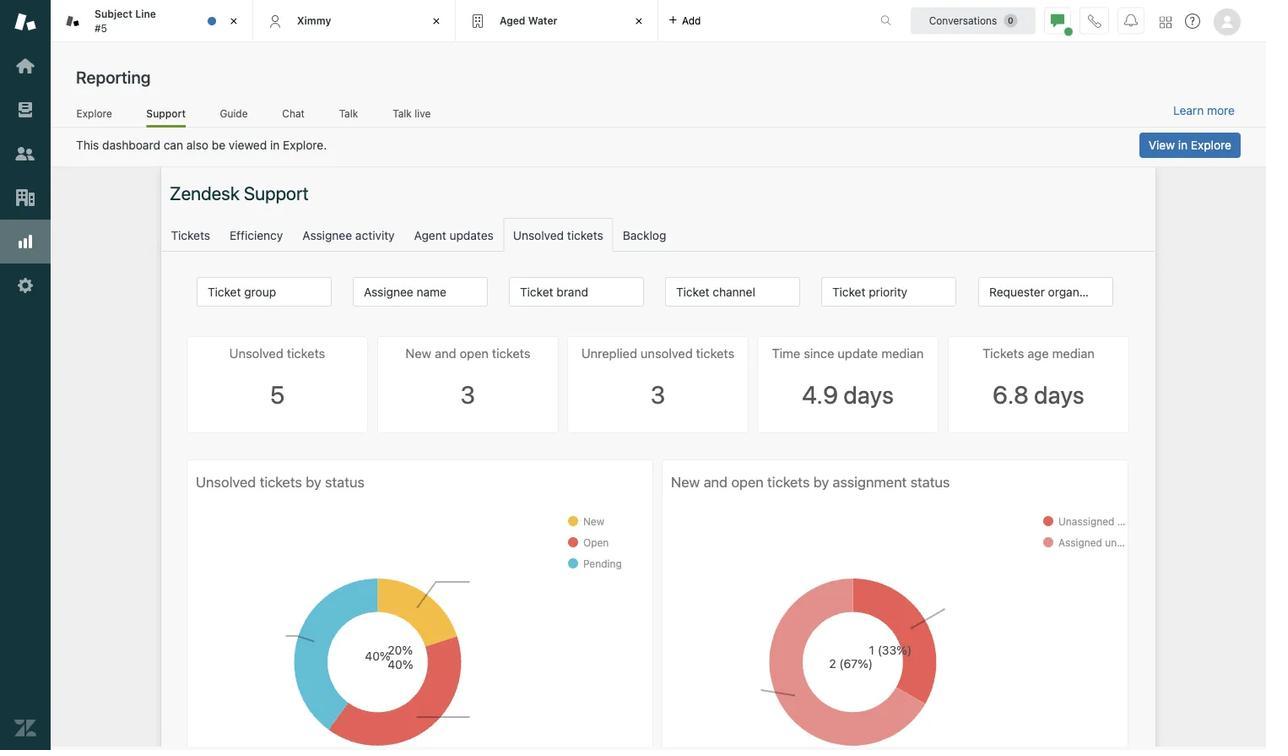 Task type: locate. For each thing, give the bounding box(es) containing it.
dashboard
[[102, 138, 160, 152]]

0 horizontal spatial explore
[[77, 107, 112, 119]]

2 in from the left
[[270, 138, 280, 152]]

get started image
[[14, 55, 36, 77]]

in right viewed
[[270, 138, 280, 152]]

explore.
[[283, 138, 327, 152]]

1 horizontal spatial talk
[[393, 107, 412, 119]]

talk live link
[[392, 107, 432, 125]]

add
[[682, 15, 701, 27]]

0 horizontal spatial close image
[[428, 13, 445, 30]]

2 talk from the left
[[393, 107, 412, 119]]

close image for ximmy
[[428, 13, 445, 30]]

close image inside aged water tab
[[631, 13, 648, 30]]

close image
[[428, 13, 445, 30], [631, 13, 648, 30]]

tabs tab list
[[51, 0, 863, 42]]

ximmy
[[297, 15, 331, 26]]

aged
[[500, 15, 526, 26]]

talk live
[[393, 107, 431, 119]]

aged water
[[500, 15, 558, 26]]

talk left live
[[393, 107, 412, 119]]

notifications image
[[1125, 14, 1139, 27]]

2 close image from the left
[[631, 13, 648, 30]]

1 horizontal spatial explore
[[1192, 138, 1232, 152]]

viewed
[[229, 138, 267, 152]]

1 in from the left
[[1179, 138, 1188, 152]]

conversations button
[[911, 7, 1036, 34]]

talk
[[339, 107, 358, 119], [393, 107, 412, 119]]

more
[[1208, 103, 1236, 117]]

add button
[[659, 0, 712, 41]]

learn
[[1174, 103, 1205, 117]]

subject
[[95, 8, 133, 20]]

explore up this
[[77, 107, 112, 119]]

view in explore button
[[1140, 133, 1242, 158]]

tab
[[51, 0, 253, 42]]

0 horizontal spatial talk
[[339, 107, 358, 119]]

zendesk products image
[[1160, 16, 1172, 28]]

in
[[1179, 138, 1188, 152], [270, 138, 280, 152]]

line
[[135, 8, 156, 20]]

close image left add popup button
[[631, 13, 648, 30]]

talk right chat on the left top of page
[[339, 107, 358, 119]]

in right view
[[1179, 138, 1188, 152]]

1 vertical spatial explore
[[1192, 138, 1232, 152]]

close image left 'aged'
[[428, 13, 445, 30]]

view
[[1149, 138, 1176, 152]]

explore down learn more link on the top
[[1192, 138, 1232, 152]]

ximmy tab
[[253, 0, 456, 42]]

views image
[[14, 99, 36, 121]]

#5
[[95, 22, 107, 34]]

talk for talk live
[[393, 107, 412, 119]]

chat
[[282, 107, 305, 119]]

learn more
[[1174, 103, 1236, 117]]

1 horizontal spatial in
[[1179, 138, 1188, 152]]

1 close image from the left
[[428, 13, 445, 30]]

reporting
[[76, 67, 151, 87]]

close image inside ximmy tab
[[428, 13, 445, 30]]

explore
[[77, 107, 112, 119], [1192, 138, 1232, 152]]

0 horizontal spatial in
[[270, 138, 280, 152]]

learn more link
[[1174, 103, 1236, 118]]

1 talk from the left
[[339, 107, 358, 119]]

guide link
[[220, 107, 248, 125]]

water
[[528, 15, 558, 26]]

1 horizontal spatial close image
[[631, 13, 648, 30]]

0 vertical spatial explore
[[77, 107, 112, 119]]

in inside button
[[1179, 138, 1188, 152]]

also
[[186, 138, 209, 152]]

be
[[212, 138, 226, 152]]



Task type: vqa. For each thing, say whether or not it's contained in the screenshot.
Wednesday inside the the Subject Line Wednesday 13:45 Status New
no



Task type: describe. For each thing, give the bounding box(es) containing it.
reporting image
[[14, 231, 36, 253]]

organizations image
[[14, 187, 36, 209]]

zendesk support image
[[14, 11, 36, 33]]

zendesk image
[[14, 717, 36, 739]]

tab containing subject line
[[51, 0, 253, 42]]

close image
[[226, 13, 242, 30]]

chat link
[[282, 107, 305, 125]]

view in explore
[[1149, 138, 1232, 152]]

live
[[415, 107, 431, 119]]

conversations
[[930, 15, 998, 27]]

guide
[[220, 107, 248, 119]]

this
[[76, 138, 99, 152]]

explore inside button
[[1192, 138, 1232, 152]]

aged water tab
[[456, 0, 659, 42]]

support
[[146, 107, 186, 119]]

this dashboard can also be viewed in explore.
[[76, 138, 327, 152]]

get help image
[[1186, 14, 1201, 29]]

subject line #5
[[95, 8, 156, 34]]

button displays agent's chat status as online. image
[[1052, 14, 1065, 27]]

talk for talk
[[339, 107, 358, 119]]

can
[[164, 138, 183, 152]]

admin image
[[14, 274, 36, 296]]

support link
[[146, 107, 186, 128]]

talk link
[[339, 107, 359, 125]]

close image for aged water
[[631, 13, 648, 30]]

explore link
[[76, 107, 113, 125]]

customers image
[[14, 143, 36, 165]]

main element
[[0, 0, 51, 750]]



